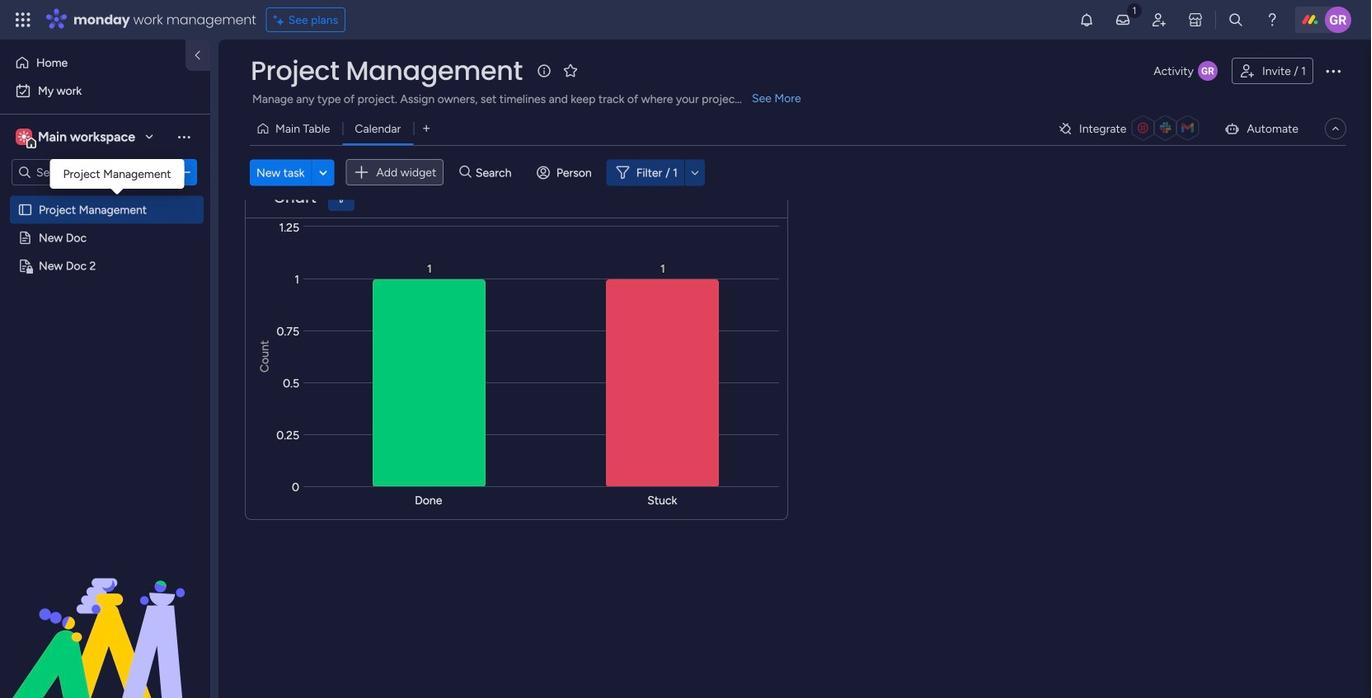 Task type: describe. For each thing, give the bounding box(es) containing it.
greg robinson image
[[1325, 7, 1351, 33]]

1 vertical spatial option
[[10, 78, 200, 104]]

see plans image
[[274, 11, 288, 29]]

help image
[[1264, 12, 1281, 28]]

angle down image
[[319, 166, 327, 179]]

lottie animation image
[[0, 532, 210, 698]]

lottie animation element
[[0, 532, 210, 698]]

private board image
[[17, 258, 33, 274]]

2 vertical spatial option
[[0, 195, 210, 198]]

Search field
[[472, 161, 521, 184]]

search everything image
[[1228, 12, 1244, 28]]

arrow down image
[[685, 163, 705, 182]]

workspace image
[[16, 128, 32, 146]]

workspace image
[[18, 128, 30, 146]]

show board description image
[[534, 63, 554, 79]]

select product image
[[15, 12, 31, 28]]

board activity image
[[1198, 61, 1218, 81]]

1 image
[[1127, 1, 1142, 19]]



Task type: locate. For each thing, give the bounding box(es) containing it.
monday marketplace image
[[1187, 12, 1204, 28]]

workspace options image
[[176, 128, 192, 145]]

update feed image
[[1115, 12, 1131, 28]]

add view image
[[423, 123, 430, 135]]

add to favorites image
[[562, 62, 579, 79]]

public board image
[[17, 230, 33, 246]]

v2 search image
[[459, 163, 472, 182]]

option
[[10, 49, 176, 76], [10, 78, 200, 104], [0, 195, 210, 198]]

dapulse drag handle 3 image
[[256, 192, 262, 204]]

collapse board header image
[[1329, 122, 1342, 135]]

None field
[[247, 54, 527, 88], [270, 187, 321, 209], [247, 54, 527, 88], [270, 187, 321, 209]]

Search in workspace field
[[35, 163, 138, 182]]

public board image
[[17, 202, 33, 218]]

invite members image
[[1151, 12, 1168, 28]]

workspace selection element
[[16, 127, 138, 148]]

0 vertical spatial option
[[10, 49, 176, 76]]

list box
[[0, 193, 210, 503]]

options image
[[1323, 61, 1343, 81]]

options image
[[176, 164, 192, 181]]

notifications image
[[1079, 12, 1095, 28]]



Task type: vqa. For each thing, say whether or not it's contained in the screenshot.
Due to the top
no



